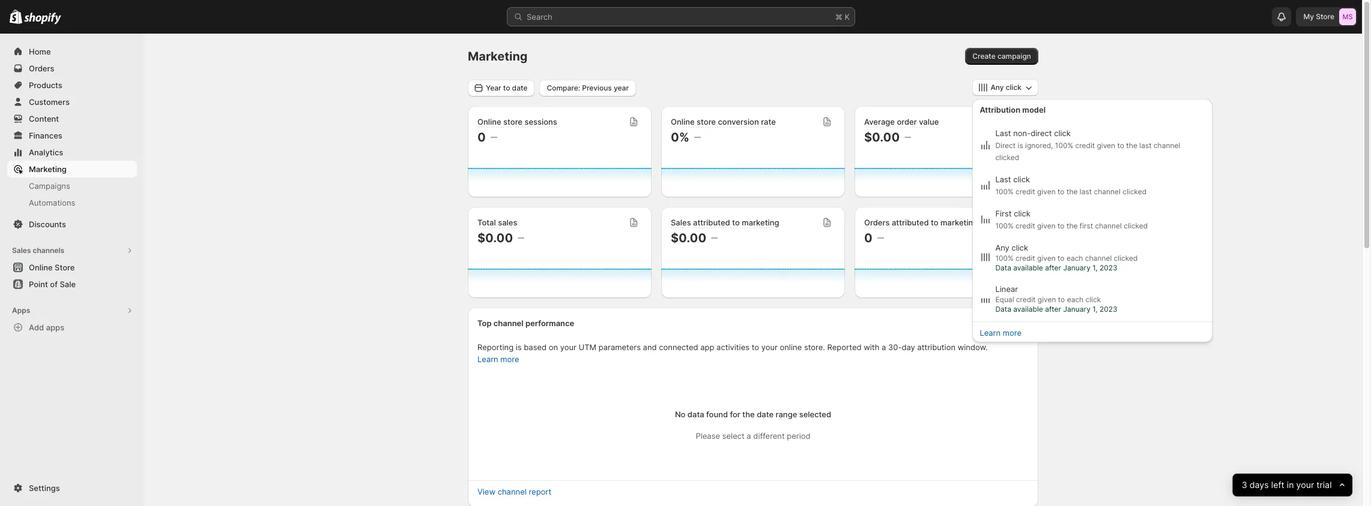 Task type: describe. For each thing, give the bounding box(es) containing it.
online for 0%
[[671, 117, 695, 127]]

last non-direct click direct is ignored, 100% credit given to the last channel clicked
[[995, 129, 1180, 162]]

sale
[[60, 280, 76, 290]]

year
[[486, 83, 501, 92]]

campaign
[[998, 52, 1031, 61]]

is inside last non-direct click direct is ignored, 100% credit given to the last channel clicked
[[1018, 141, 1023, 150]]

direct
[[1031, 129, 1052, 138]]

in
[[1287, 480, 1294, 491]]

previous
[[582, 83, 612, 92]]

view channel report button
[[470, 484, 559, 501]]

online store link
[[7, 259, 137, 276]]

no data found for the date range selected
[[675, 410, 831, 420]]

range
[[776, 410, 797, 420]]

click inside linear equal credit given to each click data available after january 1, 2023
[[1086, 296, 1101, 305]]

1, inside linear equal credit given to each click data available after january 1, 2023
[[1093, 305, 1098, 314]]

orders link
[[7, 60, 137, 77]]

online store button
[[0, 259, 144, 276]]

given for first click
[[1037, 222, 1056, 231]]

linear
[[995, 285, 1018, 294]]

total
[[478, 218, 496, 228]]

channel inside any click 100% credit given to each channel clicked data available after january 1, 2023
[[1085, 254, 1112, 263]]

a inside reporting is based on your utm parameters and connected app activities to your online store. reported with a 30-day attribution window. learn more
[[882, 343, 886, 353]]

0 for online
[[478, 130, 486, 145]]

point
[[29, 280, 48, 290]]

available inside any click 100% credit given to each channel clicked data available after january 1, 2023
[[1013, 264, 1043, 273]]

discounts link
[[7, 216, 137, 233]]

to inside year to date dropdown button
[[503, 83, 510, 92]]

data inside linear equal credit given to each click data available after january 1, 2023
[[995, 305, 1011, 314]]

different
[[753, 432, 785, 441]]

point of sale button
[[0, 276, 144, 293]]

credit for any click
[[1016, 254, 1035, 263]]

store for 0%
[[697, 117, 716, 127]]

clicked inside the first click 100% credit given to the first channel clicked
[[1124, 222, 1148, 231]]

to inside last non-direct click direct is ignored, 100% credit given to the last channel clicked
[[1117, 141, 1124, 150]]

last for last non-direct click
[[995, 129, 1011, 138]]

to inside last click 100% credit given to the last channel clicked
[[1058, 187, 1065, 196]]

january inside any click 100% credit given to each channel clicked data available after january 1, 2023
[[1063, 264, 1091, 273]]

credit inside linear equal credit given to each click data available after january 1, 2023
[[1016, 296, 1036, 305]]

reporting
[[478, 343, 514, 353]]

1 horizontal spatial marketing
[[468, 49, 528, 64]]

any click 100% credit given to each channel clicked data available after january 1, 2023
[[995, 243, 1138, 273]]

click for last click 100% credit given to the last channel clicked
[[1013, 175, 1030, 184]]

1 horizontal spatial learn
[[980, 329, 1001, 338]]

attribution
[[917, 343, 956, 353]]

to inside any click 100% credit given to each channel clicked data available after january 1, 2023
[[1058, 254, 1065, 263]]

select
[[722, 432, 745, 441]]

campaigns
[[29, 181, 70, 191]]

content link
[[7, 111, 137, 127]]

linear equal credit given to each click data available after january 1, 2023
[[995, 285, 1118, 314]]

selected
[[799, 410, 831, 420]]

point of sale
[[29, 280, 76, 290]]

k
[[845, 12, 850, 22]]

settings link
[[7, 481, 137, 497]]

2023 inside any click 100% credit given to each channel clicked data available after january 1, 2023
[[1100, 264, 1118, 273]]

with
[[864, 343, 880, 353]]

apps
[[46, 323, 64, 333]]

each inside linear equal credit given to each click data available after january 1, 2023
[[1067, 296, 1084, 305]]

settings
[[29, 484, 60, 494]]

click for any click
[[1006, 83, 1022, 92]]

first
[[995, 209, 1012, 219]]

attribution
[[980, 105, 1021, 115]]

$0.00 for sales
[[671, 231, 706, 246]]

no change image for orders
[[877, 234, 884, 243]]

campaigns link
[[7, 178, 137, 195]]

clicked inside last non-direct click direct is ignored, 100% credit given to the last channel clicked
[[995, 153, 1019, 162]]

last click 100% credit given to the last channel clicked
[[995, 175, 1147, 196]]

learn inside reporting is based on your utm parameters and connected app activities to your online store. reported with a 30-day attribution window. learn more
[[478, 355, 498, 365]]

create campaign button
[[965, 48, 1039, 65]]

attribution model
[[980, 105, 1046, 115]]

conversion
[[718, 117, 759, 127]]

$0.00 for total
[[478, 231, 513, 246]]

trial
[[1317, 480, 1332, 491]]

top
[[478, 319, 492, 329]]

home
[[29, 47, 51, 56]]

home link
[[7, 43, 137, 60]]

no
[[675, 410, 686, 420]]

sales for sales attributed to marketing
[[671, 218, 691, 228]]

performance
[[525, 319, 574, 329]]

marketing link
[[7, 161, 137, 178]]

channel inside last click 100% credit given to the last channel clicked
[[1094, 187, 1121, 196]]

automations
[[29, 198, 75, 208]]

click for any click 100% credit given to each channel clicked data available after january 1, 2023
[[1012, 243, 1028, 253]]

channel inside last non-direct click direct is ignored, 100% credit given to the last channel clicked
[[1154, 141, 1180, 150]]

sales
[[498, 218, 517, 228]]

year to date button
[[468, 80, 535, 96]]

2023 inside linear equal credit given to each click data available after january 1, 2023
[[1100, 305, 1118, 314]]

the inside last click 100% credit given to the last channel clicked
[[1067, 187, 1078, 196]]

for
[[730, 410, 740, 420]]

please select a different period
[[696, 432, 811, 441]]

connected
[[659, 343, 698, 353]]

search
[[527, 12, 552, 22]]

rate
[[761, 117, 776, 127]]

apps
[[12, 306, 30, 315]]

finances link
[[7, 127, 137, 144]]

any click button
[[973, 79, 1038, 96]]

1 horizontal spatial shopify image
[[24, 12, 61, 24]]

⌘ k
[[835, 12, 850, 22]]

given inside last non-direct click direct is ignored, 100% credit given to the last channel clicked
[[1097, 141, 1115, 150]]

average
[[864, 117, 895, 127]]

1 horizontal spatial your
[[761, 343, 778, 353]]

channel inside the first click 100% credit given to the first channel clicked
[[1095, 222, 1122, 231]]

orders attributed to marketing
[[864, 218, 978, 228]]

content
[[29, 114, 59, 124]]

100% for any click
[[995, 254, 1014, 263]]

3
[[1242, 480, 1248, 491]]

1 vertical spatial learn more link
[[478, 355, 519, 365]]

store for my store
[[1316, 12, 1335, 21]]

any for any click 100% credit given to each channel clicked data available after january 1, 2023
[[995, 243, 1010, 253]]

after inside linear equal credit given to each click data available after january 1, 2023
[[1045, 305, 1061, 314]]

found
[[706, 410, 728, 420]]

products link
[[7, 77, 137, 94]]

any for any click
[[991, 83, 1004, 92]]

sales channels
[[12, 246, 64, 255]]

no change image for online
[[491, 133, 497, 142]]

reported
[[827, 343, 862, 353]]

0 for orders
[[864, 231, 873, 246]]

to inside reporting is based on your utm parameters and connected app activities to your online store. reported with a 30-day attribution window. learn more
[[752, 343, 759, 353]]

first click 100% credit given to the first channel clicked
[[995, 209, 1148, 231]]

given for last click
[[1037, 187, 1056, 196]]

online store
[[29, 263, 75, 273]]



Task type: locate. For each thing, give the bounding box(es) containing it.
online down year
[[478, 117, 501, 127]]

given for any click
[[1037, 254, 1056, 263]]

apps button
[[7, 303, 137, 320]]

available down equal
[[1013, 305, 1043, 314]]

no change image for order
[[905, 133, 911, 142]]

$0.00 for average
[[864, 130, 900, 145]]

last down the direct
[[995, 175, 1011, 184]]

marketing for $0.00
[[742, 218, 779, 228]]

1 vertical spatial after
[[1045, 305, 1061, 314]]

my
[[1304, 12, 1314, 21]]

data
[[688, 410, 704, 420]]

my store image
[[1339, 8, 1356, 25]]

1 horizontal spatial $0.00
[[671, 231, 706, 246]]

0 vertical spatial a
[[882, 343, 886, 353]]

data inside any click 100% credit given to each channel clicked data available after january 1, 2023
[[995, 264, 1011, 273]]

0 vertical spatial any
[[991, 83, 1004, 92]]

1 vertical spatial 0
[[864, 231, 873, 246]]

last inside last click 100% credit given to the last channel clicked
[[995, 175, 1011, 184]]

0 vertical spatial 1,
[[1093, 264, 1098, 273]]

100%
[[1055, 141, 1073, 150], [995, 187, 1014, 196], [995, 222, 1014, 231], [995, 254, 1014, 263]]

0 vertical spatial 0
[[478, 130, 486, 145]]

100% inside any click 100% credit given to each channel clicked data available after january 1, 2023
[[995, 254, 1014, 263]]

1 vertical spatial 2023
[[1100, 305, 1118, 314]]

discounts
[[29, 220, 66, 229]]

1 horizontal spatial orders
[[864, 218, 890, 228]]

1 vertical spatial store
[[55, 263, 75, 273]]

order
[[897, 117, 917, 127]]

left
[[1272, 480, 1285, 491]]

year to date
[[486, 83, 528, 92]]

$0.00 down average
[[864, 130, 900, 145]]

100% inside last click 100% credit given to the last channel clicked
[[995, 187, 1014, 196]]

1 horizontal spatial no change image
[[711, 234, 718, 243]]

100% up linear
[[995, 254, 1014, 263]]

1 horizontal spatial last
[[1140, 141, 1152, 150]]

2 january from the top
[[1063, 305, 1091, 314]]

0 horizontal spatial is
[[516, 343, 522, 353]]

1 vertical spatial 1,
[[1093, 305, 1098, 314]]

create campaign
[[973, 52, 1031, 61]]

finances
[[29, 131, 62, 141]]

compare: previous year button
[[540, 80, 636, 96]]

0 horizontal spatial $0.00
[[478, 231, 513, 246]]

attributed for 0
[[892, 218, 929, 228]]

each down any click 100% credit given to each channel clicked data available after january 1, 2023
[[1067, 296, 1084, 305]]

1 horizontal spatial online
[[478, 117, 501, 127]]

learn down reporting
[[478, 355, 498, 365]]

channel
[[1154, 141, 1180, 150], [1094, 187, 1121, 196], [1095, 222, 1122, 231], [1085, 254, 1112, 263], [494, 319, 524, 329], [498, 488, 527, 497]]

1 vertical spatial last
[[1080, 187, 1092, 196]]

reporting is based on your utm parameters and connected app activities to your online store. reported with a 30-day attribution window. learn more
[[478, 343, 988, 365]]

2 horizontal spatial no change image
[[877, 234, 884, 243]]

credit down ignored,
[[1016, 187, 1035, 196]]

2 data from the top
[[995, 305, 1011, 314]]

any down first
[[995, 243, 1010, 253]]

1 horizontal spatial more
[[1003, 329, 1022, 338]]

0 vertical spatial date
[[512, 83, 528, 92]]

0 horizontal spatial learn more link
[[478, 355, 519, 365]]

attributed
[[693, 218, 730, 228], [892, 218, 929, 228]]

1 horizontal spatial store
[[1316, 12, 1335, 21]]

0 horizontal spatial attributed
[[693, 218, 730, 228]]

1 vertical spatial orders
[[864, 218, 890, 228]]

credit for first click
[[1016, 222, 1035, 231]]

each inside any click 100% credit given to each channel clicked data available after january 1, 2023
[[1067, 254, 1083, 263]]

0 horizontal spatial store
[[55, 263, 75, 273]]

report
[[529, 488, 552, 497]]

given up any click 100% credit given to each channel clicked data available after january 1, 2023
[[1037, 222, 1056, 231]]

compare:
[[547, 83, 580, 92]]

1 horizontal spatial is
[[1018, 141, 1023, 150]]

0 horizontal spatial online
[[29, 263, 53, 273]]

sales channels button
[[7, 243, 137, 259]]

1 vertical spatial january
[[1063, 305, 1091, 314]]

last up the direct
[[995, 129, 1011, 138]]

total sales
[[478, 218, 517, 228]]

sales inside sales channels button
[[12, 246, 31, 255]]

1 vertical spatial available
[[1013, 305, 1043, 314]]

view
[[478, 488, 496, 497]]

3 days left in your trial
[[1242, 480, 1332, 491]]

0 vertical spatial january
[[1063, 264, 1091, 273]]

click down any click 100% credit given to each channel clicked data available after january 1, 2023
[[1086, 296, 1101, 305]]

0%
[[671, 130, 689, 145]]

your right on
[[560, 343, 577, 353]]

⌘
[[835, 12, 843, 22]]

1 vertical spatial last
[[995, 175, 1011, 184]]

equal
[[995, 296, 1014, 305]]

more down reporting
[[501, 355, 519, 365]]

marketing
[[742, 218, 779, 228], [941, 218, 978, 228]]

1 horizontal spatial store
[[697, 117, 716, 127]]

more down equal
[[1003, 329, 1022, 338]]

0 vertical spatial learn more link
[[980, 329, 1022, 338]]

any click
[[991, 83, 1022, 92]]

1 marketing from the left
[[742, 218, 779, 228]]

marketing for 0
[[941, 218, 978, 228]]

1 vertical spatial is
[[516, 343, 522, 353]]

your for 3
[[1297, 480, 1314, 491]]

analytics
[[29, 148, 63, 157]]

$0.00 down total sales
[[478, 231, 513, 246]]

1 vertical spatial a
[[747, 432, 751, 441]]

given up last click 100% credit given to the last channel clicked
[[1097, 141, 1115, 150]]

clicked
[[995, 153, 1019, 162], [1123, 187, 1147, 196], [1124, 222, 1148, 231], [1114, 254, 1138, 263]]

2 horizontal spatial no change image
[[905, 133, 911, 142]]

first
[[1080, 222, 1093, 231]]

store left conversion
[[697, 117, 716, 127]]

any inside any click 100% credit given to each channel clicked data available after january 1, 2023
[[995, 243, 1010, 253]]

is inside reporting is based on your utm parameters and connected app activities to your online store. reported with a 30-day attribution window. learn more
[[516, 343, 522, 353]]

the inside the first click 100% credit given to the first channel clicked
[[1067, 222, 1078, 231]]

0 horizontal spatial date
[[512, 83, 528, 92]]

click for first click 100% credit given to the first channel clicked
[[1014, 209, 1031, 219]]

click down the direct
[[1013, 175, 1030, 184]]

1 available from the top
[[1013, 264, 1043, 273]]

sales for sales channels
[[12, 246, 31, 255]]

learn more link down reporting
[[478, 355, 519, 365]]

and
[[643, 343, 657, 353]]

1, down any click 100% credit given to each channel clicked data available after january 1, 2023
[[1093, 305, 1098, 314]]

0 horizontal spatial orders
[[29, 64, 54, 73]]

parameters
[[599, 343, 641, 353]]

credit inside the first click 100% credit given to the first channel clicked
[[1016, 222, 1035, 231]]

100% for first click
[[995, 222, 1014, 231]]

1 january from the top
[[1063, 264, 1091, 273]]

online up point
[[29, 263, 53, 273]]

1 horizontal spatial marketing
[[941, 218, 978, 228]]

view channel report
[[478, 488, 552, 497]]

100% down first
[[995, 222, 1014, 231]]

is down the non-
[[1018, 141, 1023, 150]]

utm
[[579, 343, 597, 353]]

january inside linear equal credit given to each click data available after january 1, 2023
[[1063, 305, 1091, 314]]

store up the sale
[[55, 263, 75, 273]]

$0.00 down sales attributed to marketing
[[671, 231, 706, 246]]

credit right equal
[[1016, 296, 1036, 305]]

given inside any click 100% credit given to each channel clicked data available after january 1, 2023
[[1037, 254, 1056, 263]]

$0.00
[[864, 130, 900, 145], [478, 231, 513, 246], [671, 231, 706, 246]]

period
[[787, 432, 811, 441]]

2 horizontal spatial your
[[1297, 480, 1314, 491]]

customers link
[[7, 94, 137, 111]]

0 horizontal spatial your
[[560, 343, 577, 353]]

available inside linear equal credit given to each click data available after january 1, 2023
[[1013, 305, 1043, 314]]

1 vertical spatial marketing
[[29, 165, 67, 174]]

after inside any click 100% credit given to each channel clicked data available after january 1, 2023
[[1045, 264, 1061, 273]]

learn up 'window.'
[[980, 329, 1001, 338]]

menu
[[976, 123, 1209, 318]]

channel inside button
[[498, 488, 527, 497]]

last inside last non-direct click direct is ignored, 100% credit given to the last channel clicked
[[995, 129, 1011, 138]]

online inside button
[[29, 263, 53, 273]]

no change image down 'orders attributed to marketing'
[[877, 234, 884, 243]]

model
[[1022, 105, 1046, 115]]

ignored,
[[1025, 141, 1053, 150]]

date right year
[[512, 83, 528, 92]]

click up attribution model
[[1006, 83, 1022, 92]]

1 vertical spatial any
[[995, 243, 1010, 253]]

100% inside the first click 100% credit given to the first channel clicked
[[995, 222, 1014, 231]]

click right direct
[[1054, 129, 1071, 138]]

after up linear equal credit given to each click data available after january 1, 2023
[[1045, 264, 1061, 273]]

1 horizontal spatial a
[[882, 343, 886, 353]]

click inside last click 100% credit given to the last channel clicked
[[1013, 175, 1030, 184]]

credit inside last click 100% credit given to the last channel clicked
[[1016, 187, 1035, 196]]

orders for orders
[[29, 64, 54, 73]]

2 horizontal spatial online
[[671, 117, 695, 127]]

0 vertical spatial after
[[1045, 264, 1061, 273]]

credit up last click 100% credit given to the last channel clicked
[[1075, 141, 1095, 150]]

1 store from the left
[[503, 117, 523, 127]]

100% for last click
[[995, 187, 1014, 196]]

after down any click 100% credit given to each channel clicked data available after january 1, 2023
[[1045, 305, 1061, 314]]

direct
[[995, 141, 1016, 150]]

after
[[1045, 264, 1061, 273], [1045, 305, 1061, 314]]

shopify image
[[10, 10, 22, 24], [24, 12, 61, 24]]

data down equal
[[995, 305, 1011, 314]]

last inside last click 100% credit given to the last channel clicked
[[1080, 187, 1092, 196]]

automations link
[[7, 195, 137, 211]]

1 horizontal spatial sales
[[671, 218, 691, 228]]

1 horizontal spatial learn more link
[[980, 329, 1022, 338]]

learn more link
[[980, 329, 1022, 338], [478, 355, 519, 365]]

0 vertical spatial sales
[[671, 218, 691, 228]]

channels
[[33, 246, 64, 255]]

given inside the first click 100% credit given to the first channel clicked
[[1037, 222, 1056, 231]]

orders inside "link"
[[29, 64, 54, 73]]

products
[[29, 80, 62, 90]]

to inside the first click 100% credit given to the first channel clicked
[[1058, 222, 1065, 231]]

each
[[1067, 254, 1083, 263], [1067, 296, 1084, 305]]

given right equal
[[1038, 296, 1056, 305]]

marketing
[[468, 49, 528, 64], [29, 165, 67, 174]]

no change image down sales attributed to marketing
[[711, 234, 718, 243]]

0 horizontal spatial no change image
[[491, 133, 497, 142]]

click right first
[[1014, 209, 1031, 219]]

online for 0
[[478, 117, 501, 127]]

my store
[[1304, 12, 1335, 21]]

2 marketing from the left
[[941, 218, 978, 228]]

0 horizontal spatial sales
[[12, 246, 31, 255]]

0 vertical spatial more
[[1003, 329, 1022, 338]]

0 horizontal spatial shopify image
[[10, 10, 22, 24]]

credit up linear
[[1016, 254, 1035, 263]]

1 vertical spatial data
[[995, 305, 1011, 314]]

date left range
[[757, 410, 774, 420]]

2 horizontal spatial $0.00
[[864, 130, 900, 145]]

your inside dropdown button
[[1297, 480, 1314, 491]]

menu containing last non-direct click
[[976, 123, 1209, 318]]

no change image
[[491, 133, 497, 142], [711, 234, 718, 243], [877, 234, 884, 243]]

0 horizontal spatial store
[[503, 117, 523, 127]]

day
[[902, 343, 915, 353]]

value
[[919, 117, 939, 127]]

1 vertical spatial each
[[1067, 296, 1084, 305]]

1 horizontal spatial attributed
[[892, 218, 929, 228]]

any inside dropdown button
[[991, 83, 1004, 92]]

credit inside any click 100% credit given to each channel clicked data available after january 1, 2023
[[1016, 254, 1035, 263]]

attributed for $0.00
[[693, 218, 730, 228]]

no change image for store
[[694, 133, 701, 142]]

1 vertical spatial learn
[[478, 355, 498, 365]]

0 vertical spatial 2023
[[1100, 264, 1118, 273]]

your left online at the bottom of the page
[[761, 343, 778, 353]]

the inside last non-direct click direct is ignored, 100% credit given to the last channel clicked
[[1126, 141, 1138, 150]]

average order value
[[864, 117, 939, 127]]

0 horizontal spatial marketing
[[742, 218, 779, 228]]

orders for orders attributed to marketing
[[864, 218, 890, 228]]

1 1, from the top
[[1093, 264, 1098, 273]]

click inside any click 100% credit given to each channel clicked data available after january 1, 2023
[[1012, 243, 1028, 253]]

is
[[1018, 141, 1023, 150], [516, 343, 522, 353]]

store right my
[[1316, 12, 1335, 21]]

0 vertical spatial orders
[[29, 64, 54, 73]]

0 vertical spatial available
[[1013, 264, 1043, 273]]

store left sessions
[[503, 117, 523, 127]]

0 vertical spatial each
[[1067, 254, 1083, 263]]

store inside button
[[55, 263, 75, 273]]

on
[[549, 343, 558, 353]]

your right in
[[1297, 480, 1314, 491]]

click down first
[[1012, 243, 1028, 253]]

0 down online store sessions
[[478, 130, 486, 145]]

0 horizontal spatial no change image
[[518, 234, 524, 243]]

credit inside last non-direct click direct is ignored, 100% credit given to the last channel clicked
[[1075, 141, 1095, 150]]

january up linear equal credit given to each click data available after january 1, 2023
[[1063, 264, 1091, 273]]

100% up first
[[995, 187, 1014, 196]]

given inside last click 100% credit given to the last channel clicked
[[1037, 187, 1056, 196]]

1 vertical spatial more
[[501, 355, 519, 365]]

credit for last click
[[1016, 187, 1035, 196]]

a left 30-
[[882, 343, 886, 353]]

to
[[503, 83, 510, 92], [1117, 141, 1124, 150], [1058, 187, 1065, 196], [732, 218, 740, 228], [931, 218, 939, 228], [1058, 222, 1065, 231], [1058, 254, 1065, 263], [1058, 296, 1065, 305], [752, 343, 759, 353]]

app
[[700, 343, 714, 353]]

0 horizontal spatial last
[[1080, 187, 1092, 196]]

2 attributed from the left
[[892, 218, 929, 228]]

top channel performance
[[478, 319, 574, 329]]

date inside dropdown button
[[512, 83, 528, 92]]

1 after from the top
[[1045, 264, 1061, 273]]

no change image down online store sessions
[[491, 133, 497, 142]]

0 vertical spatial is
[[1018, 141, 1023, 150]]

0 vertical spatial store
[[1316, 12, 1335, 21]]

0 down 'orders attributed to marketing'
[[864, 231, 873, 246]]

store for online store
[[55, 263, 75, 273]]

customers
[[29, 97, 70, 107]]

0 vertical spatial data
[[995, 264, 1011, 273]]

learn more link up 'window.'
[[980, 329, 1022, 338]]

online store sessions
[[478, 117, 557, 127]]

1 vertical spatial sales
[[12, 246, 31, 255]]

the
[[1126, 141, 1138, 150], [1067, 187, 1078, 196], [1067, 222, 1078, 231], [743, 410, 755, 420]]

1 horizontal spatial date
[[757, 410, 774, 420]]

2 store from the left
[[697, 117, 716, 127]]

0 horizontal spatial a
[[747, 432, 751, 441]]

2 last from the top
[[995, 175, 1011, 184]]

learn
[[980, 329, 1001, 338], [478, 355, 498, 365]]

marketing down analytics
[[29, 165, 67, 174]]

no change image for sales
[[518, 234, 524, 243]]

100% inside last non-direct click direct is ignored, 100% credit given to the last channel clicked
[[1055, 141, 1073, 150]]

is left based
[[516, 343, 522, 353]]

0 vertical spatial last
[[1140, 141, 1152, 150]]

a right select
[[747, 432, 751, 441]]

1 2023 from the top
[[1100, 264, 1118, 273]]

0 horizontal spatial learn
[[478, 355, 498, 365]]

days
[[1250, 480, 1269, 491]]

given up the first click 100% credit given to the first channel clicked
[[1037, 187, 1056, 196]]

1 last from the top
[[995, 129, 1011, 138]]

2 available from the top
[[1013, 305, 1043, 314]]

100% right ignored,
[[1055, 141, 1073, 150]]

sales
[[671, 218, 691, 228], [12, 246, 31, 255]]

last inside last non-direct click direct is ignored, 100% credit given to the last channel clicked
[[1140, 141, 1152, 150]]

non-
[[1013, 129, 1031, 138]]

1 vertical spatial date
[[757, 410, 774, 420]]

1, inside any click 100% credit given to each channel clicked data available after january 1, 2023
[[1093, 264, 1098, 273]]

january
[[1063, 264, 1091, 273], [1063, 305, 1091, 314]]

activities
[[717, 343, 750, 353]]

clicked inside last click 100% credit given to the last channel clicked
[[1123, 187, 1147, 196]]

0 horizontal spatial more
[[501, 355, 519, 365]]

click inside the first click 100% credit given to the first channel clicked
[[1014, 209, 1031, 219]]

given inside linear equal credit given to each click data available after january 1, 2023
[[1038, 296, 1056, 305]]

any up the attribution
[[991, 83, 1004, 92]]

online
[[780, 343, 802, 353]]

last for last click
[[995, 175, 1011, 184]]

2 1, from the top
[[1093, 305, 1098, 314]]

learn more
[[980, 329, 1022, 338]]

online store conversion rate
[[671, 117, 776, 127]]

0 horizontal spatial marketing
[[29, 165, 67, 174]]

given
[[1097, 141, 1115, 150], [1037, 187, 1056, 196], [1037, 222, 1056, 231], [1037, 254, 1056, 263], [1038, 296, 1056, 305]]

january down any click 100% credit given to each channel clicked data available after january 1, 2023
[[1063, 305, 1091, 314]]

data up linear
[[995, 264, 1011, 273]]

2 after from the top
[[1045, 305, 1061, 314]]

2 2023 from the top
[[1100, 305, 1118, 314]]

1 horizontal spatial no change image
[[694, 133, 701, 142]]

1 horizontal spatial 0
[[864, 231, 873, 246]]

0 vertical spatial last
[[995, 129, 1011, 138]]

no change image
[[694, 133, 701, 142], [905, 133, 911, 142], [518, 234, 524, 243]]

store for 0
[[503, 117, 523, 127]]

1, down first
[[1093, 264, 1098, 273]]

clicked inside any click 100% credit given to each channel clicked data available after january 1, 2023
[[1114, 254, 1138, 263]]

1 attributed from the left
[[693, 218, 730, 228]]

available up linear
[[1013, 264, 1043, 273]]

1 data from the top
[[995, 264, 1011, 273]]

marketing up year
[[468, 49, 528, 64]]

data
[[995, 264, 1011, 273], [995, 305, 1011, 314]]

to inside linear equal credit given to each click data available after january 1, 2023
[[1058, 296, 1065, 305]]

year
[[614, 83, 629, 92]]

your for reporting
[[560, 343, 577, 353]]

0 horizontal spatial 0
[[478, 130, 486, 145]]

click inside dropdown button
[[1006, 83, 1022, 92]]

based
[[524, 343, 547, 353]]

0 vertical spatial marketing
[[468, 49, 528, 64]]

online up 0%
[[671, 117, 695, 127]]

0 vertical spatial learn
[[980, 329, 1001, 338]]

3 days left in your trial button
[[1233, 474, 1353, 497]]

more inside reporting is based on your utm parameters and connected app activities to your online store. reported with a 30-day attribution window. learn more
[[501, 355, 519, 365]]

each down first
[[1067, 254, 1083, 263]]

store
[[503, 117, 523, 127], [697, 117, 716, 127]]

credit up any click 100% credit given to each channel clicked data available after january 1, 2023
[[1016, 222, 1035, 231]]

click inside last non-direct click direct is ignored, 100% credit given to the last channel clicked
[[1054, 129, 1071, 138]]

no change image for sales
[[711, 234, 718, 243]]

given up linear equal credit given to each click data available after january 1, 2023
[[1037, 254, 1056, 263]]

more
[[1003, 329, 1022, 338], [501, 355, 519, 365]]



Task type: vqa. For each thing, say whether or not it's contained in the screenshot.
Also
no



